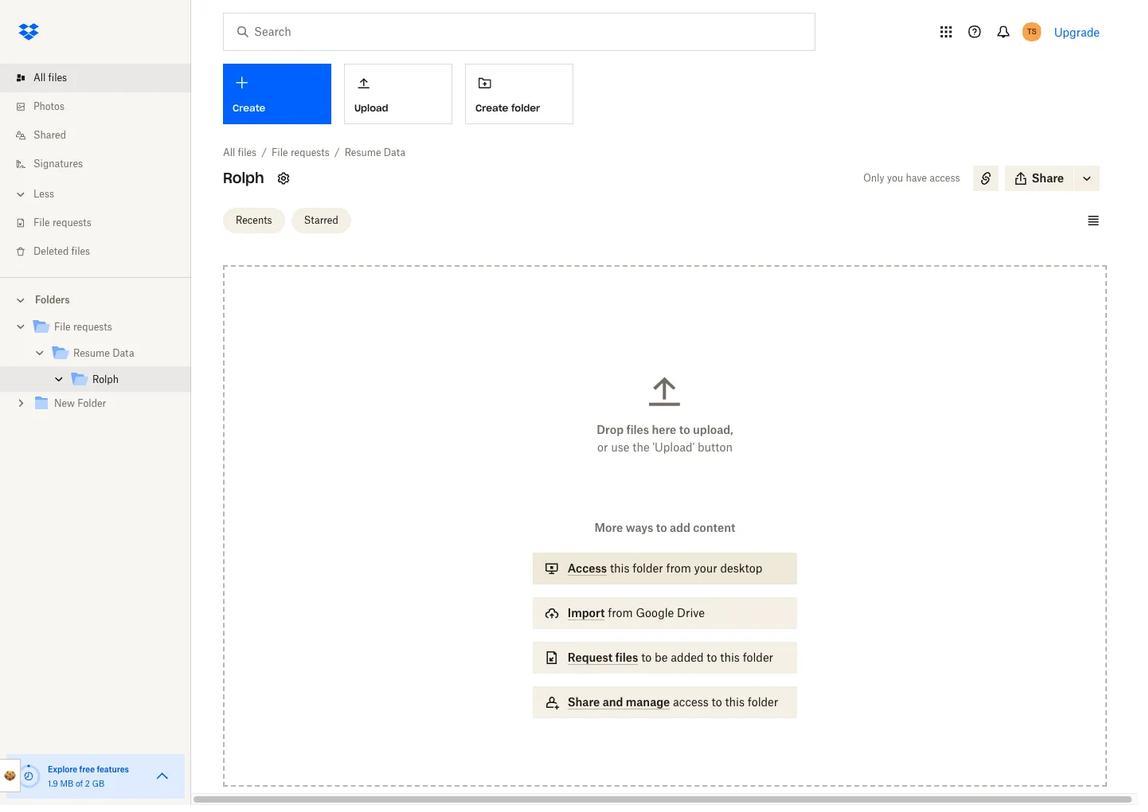 Task type: describe. For each thing, give the bounding box(es) containing it.
free
[[79, 765, 95, 774]]

1 horizontal spatial resume data link
[[345, 145, 406, 161]]

all files
[[33, 72, 67, 84]]

shared link
[[13, 121, 191, 150]]

1 horizontal spatial resume
[[345, 147, 381, 159]]

content
[[693, 521, 736, 535]]

resume data link inside group
[[51, 343, 178, 365]]

new folder link
[[32, 394, 178, 415]]

starred button
[[291, 208, 351, 233]]

2 / from the left
[[334, 147, 340, 159]]

gb
[[92, 779, 105, 789]]

share for share
[[1032, 171, 1064, 185]]

manage
[[626, 695, 670, 709]]

recents button
[[223, 208, 285, 233]]

recents
[[236, 214, 272, 226]]

access for manage
[[673, 695, 709, 709]]

request
[[568, 651, 613, 664]]

files for all files / file requests / resume data
[[238, 147, 257, 159]]

1 / from the left
[[261, 147, 267, 159]]

file requests inside group
[[54, 321, 112, 333]]

requests inside group
[[73, 321, 112, 333]]

features
[[97, 765, 129, 774]]

the
[[633, 441, 650, 454]]

all files list item
[[0, 64, 191, 92]]

starred
[[304, 214, 338, 226]]

file inside group
[[54, 321, 71, 333]]

folders
[[35, 294, 70, 306]]

here
[[652, 423, 677, 437]]

access this folder from your desktop
[[568, 562, 763, 575]]

have
[[906, 172, 927, 184]]

share for share and manage access to this folder
[[568, 695, 600, 709]]

folder settings image
[[274, 169, 293, 188]]

upgrade
[[1054, 25, 1100, 39]]

create folder
[[476, 102, 540, 114]]

use
[[611, 441, 630, 454]]

less
[[33, 188, 54, 200]]

import
[[568, 606, 605, 620]]

access for have
[[930, 172, 960, 184]]

more ways to add content element
[[530, 519, 801, 734]]

you
[[887, 172, 903, 184]]

ways
[[626, 521, 653, 535]]

signatures link
[[13, 150, 191, 178]]

less image
[[13, 186, 29, 202]]

upload button
[[344, 64, 452, 124]]

folder
[[78, 398, 106, 409]]

create for create
[[233, 102, 266, 114]]

add
[[670, 521, 691, 535]]

photos
[[33, 100, 65, 112]]

files for deleted files
[[71, 245, 90, 257]]

files for drop files here to upload, or use the 'upload' button
[[626, 423, 649, 437]]

new folder
[[54, 398, 106, 409]]

import from google drive
[[568, 606, 705, 620]]

new
[[54, 398, 75, 409]]

2
[[85, 779, 90, 789]]

list containing all files
[[0, 54, 191, 277]]

shared
[[33, 129, 66, 141]]

button
[[698, 441, 733, 454]]

file inside list
[[33, 217, 50, 229]]

deleted files
[[33, 245, 90, 257]]

ts button
[[1019, 19, 1045, 45]]

folder inside 'create folder' button
[[511, 102, 540, 114]]

0 vertical spatial this
[[610, 562, 630, 575]]

drive
[[677, 606, 705, 620]]

or
[[597, 441, 608, 454]]

to inside drop files here to upload, or use the 'upload' button
[[679, 423, 690, 437]]

google
[[636, 606, 674, 620]]

files for all files
[[48, 72, 67, 84]]

your
[[694, 562, 718, 575]]



Task type: locate. For each thing, give the bounding box(es) containing it.
0 vertical spatial requests
[[291, 147, 330, 159]]

1 horizontal spatial file
[[54, 321, 71, 333]]

1 horizontal spatial rolph
[[223, 169, 264, 187]]

0 horizontal spatial data
[[112, 347, 134, 359]]

file up folder settings icon
[[272, 147, 288, 159]]

explore free features 1.9 mb of 2 gb
[[48, 765, 129, 789]]

file requests down the folders button at top
[[54, 321, 112, 333]]

0 vertical spatial share
[[1032, 171, 1064, 185]]

group
[[0, 311, 191, 429]]

requests
[[291, 147, 330, 159], [52, 217, 91, 229], [73, 321, 112, 333]]

all up photos
[[33, 72, 46, 84]]

1 vertical spatial file requests link
[[13, 209, 191, 237]]

all for all files
[[33, 72, 46, 84]]

2 vertical spatial requests
[[73, 321, 112, 333]]

file requests up deleted files
[[33, 217, 91, 229]]

2 vertical spatial this
[[725, 695, 745, 709]]

files down create popup button
[[238, 147, 257, 159]]

all files / file requests / resume data
[[223, 147, 406, 159]]

and
[[603, 695, 623, 709]]

requests up deleted files
[[52, 217, 91, 229]]

/
[[261, 147, 267, 159], [334, 147, 340, 159]]

1 vertical spatial share
[[568, 695, 600, 709]]

0 vertical spatial data
[[384, 147, 406, 159]]

deleted
[[33, 245, 69, 257]]

files
[[48, 72, 67, 84], [238, 147, 257, 159], [71, 245, 90, 257], [626, 423, 649, 437], [615, 651, 638, 664]]

desktop
[[721, 562, 763, 575]]

resume data link
[[345, 145, 406, 161], [51, 343, 178, 365]]

files inside drop files here to upload, or use the 'upload' button
[[626, 423, 649, 437]]

0 horizontal spatial all
[[33, 72, 46, 84]]

0 vertical spatial file
[[272, 147, 288, 159]]

data
[[384, 147, 406, 159], [112, 347, 134, 359]]

0 horizontal spatial all files link
[[13, 64, 191, 92]]

access
[[930, 172, 960, 184], [673, 695, 709, 709]]

1 horizontal spatial data
[[384, 147, 406, 159]]

file down less
[[33, 217, 50, 229]]

all
[[33, 72, 46, 84], [223, 147, 235, 159]]

rolph link
[[70, 370, 178, 391]]

this
[[610, 562, 630, 575], [720, 651, 740, 664], [725, 695, 745, 709]]

0 vertical spatial file requests link
[[272, 145, 330, 161]]

to right here
[[679, 423, 690, 437]]

files up the
[[626, 423, 649, 437]]

only you have access
[[863, 172, 960, 184]]

0 vertical spatial access
[[930, 172, 960, 184]]

resume inside group
[[73, 347, 110, 359]]

all up recents button
[[223, 147, 235, 159]]

this down request files to be added to this folder
[[725, 695, 745, 709]]

data up rolph link
[[112, 347, 134, 359]]

create for create folder
[[476, 102, 508, 114]]

rolph
[[223, 169, 264, 187], [92, 374, 119, 386]]

Search text field
[[254, 23, 782, 41]]

requests up folder settings icon
[[291, 147, 330, 159]]

0 horizontal spatial resume
[[73, 347, 110, 359]]

drop files here to upload, or use the 'upload' button
[[597, 423, 734, 454]]

2 vertical spatial file requests link
[[32, 317, 178, 339]]

/ down create popup button
[[261, 147, 267, 159]]

more ways to add content
[[595, 521, 736, 535]]

folder
[[511, 102, 540, 114], [633, 562, 663, 575], [743, 651, 774, 664], [748, 695, 778, 709]]

upload,
[[693, 423, 734, 437]]

file requests link up folder settings icon
[[272, 145, 330, 161]]

photos link
[[13, 92, 191, 121]]

only
[[863, 172, 885, 184]]

list
[[0, 54, 191, 277]]

dropbox image
[[13, 16, 45, 48]]

file requests link up resume data
[[32, 317, 178, 339]]

0 vertical spatial all
[[33, 72, 46, 84]]

create button
[[223, 64, 331, 124]]

1 vertical spatial all
[[223, 147, 235, 159]]

2 vertical spatial file
[[54, 321, 71, 333]]

'upload'
[[653, 441, 695, 454]]

1 horizontal spatial access
[[930, 172, 960, 184]]

files inside 'list item'
[[48, 72, 67, 84]]

file requests link
[[272, 145, 330, 161], [13, 209, 191, 237], [32, 317, 178, 339]]

explore
[[48, 765, 77, 774]]

to right added
[[707, 651, 717, 664]]

1 vertical spatial this
[[720, 651, 740, 664]]

1.9
[[48, 779, 58, 789]]

data inside group
[[112, 347, 134, 359]]

1 vertical spatial requests
[[52, 217, 91, 229]]

0 vertical spatial file requests
[[33, 217, 91, 229]]

1 vertical spatial rolph
[[92, 374, 119, 386]]

requests inside list
[[52, 217, 91, 229]]

access right the have
[[930, 172, 960, 184]]

0 vertical spatial resume data link
[[345, 145, 406, 161]]

upload
[[355, 102, 388, 114]]

resume data link up rolph link
[[51, 343, 178, 365]]

to left be
[[641, 651, 652, 664]]

1 vertical spatial access
[[673, 695, 709, 709]]

files for request files to be added to this folder
[[615, 651, 638, 664]]

1 horizontal spatial from
[[666, 562, 691, 575]]

0 horizontal spatial resume data link
[[51, 343, 178, 365]]

rolph up the new folder 'link'
[[92, 374, 119, 386]]

rolph left folder settings icon
[[223, 169, 264, 187]]

file requests link inside list
[[13, 209, 191, 237]]

files left be
[[615, 651, 638, 664]]

0 vertical spatial from
[[666, 562, 691, 575]]

1 vertical spatial file requests
[[54, 321, 112, 333]]

access inside more ways to add content element
[[673, 695, 709, 709]]

1 horizontal spatial share
[[1032, 171, 1064, 185]]

access
[[568, 562, 607, 575]]

all inside 'list item'
[[33, 72, 46, 84]]

resume data link down the "upload"
[[345, 145, 406, 161]]

of
[[76, 779, 83, 789]]

file requests
[[33, 217, 91, 229], [54, 321, 112, 333]]

all files link up 'recents'
[[223, 145, 257, 161]]

1 vertical spatial file
[[33, 217, 50, 229]]

1 horizontal spatial all files link
[[223, 145, 257, 161]]

this right access
[[610, 562, 630, 575]]

ts
[[1027, 26, 1037, 37]]

resume
[[345, 147, 381, 159], [73, 347, 110, 359]]

0 horizontal spatial rolph
[[92, 374, 119, 386]]

file
[[272, 147, 288, 159], [33, 217, 50, 229], [54, 321, 71, 333]]

from left your
[[666, 562, 691, 575]]

to
[[679, 423, 690, 437], [656, 521, 667, 535], [641, 651, 652, 664], [707, 651, 717, 664], [712, 695, 722, 709]]

group containing file requests
[[0, 311, 191, 429]]

all files link
[[13, 64, 191, 92], [223, 145, 257, 161]]

0 horizontal spatial create
[[233, 102, 266, 114]]

data down the "upload"
[[384, 147, 406, 159]]

this right added
[[720, 651, 740, 664]]

from
[[666, 562, 691, 575], [608, 606, 633, 620]]

0 horizontal spatial share
[[568, 695, 600, 709]]

create inside 'create folder' button
[[476, 102, 508, 114]]

rolph inside group
[[92, 374, 119, 386]]

deleted files link
[[13, 237, 191, 266]]

from right import
[[608, 606, 633, 620]]

0 horizontal spatial from
[[608, 606, 633, 620]]

request files to be added to this folder
[[568, 651, 774, 664]]

file down folders
[[54, 321, 71, 333]]

share and manage access to this folder
[[568, 695, 778, 709]]

1 horizontal spatial all
[[223, 147, 235, 159]]

mb
[[60, 779, 73, 789]]

2 horizontal spatial file
[[272, 147, 288, 159]]

files inside more ways to add content element
[[615, 651, 638, 664]]

0 vertical spatial resume
[[345, 147, 381, 159]]

access right manage
[[673, 695, 709, 709]]

1 vertical spatial data
[[112, 347, 134, 359]]

1 vertical spatial resume data link
[[51, 343, 178, 365]]

resume up rolph link
[[73, 347, 110, 359]]

to left add
[[656, 521, 667, 535]]

files right deleted
[[71, 245, 90, 257]]

resume data
[[73, 347, 134, 359]]

all files link up shared link
[[13, 64, 191, 92]]

upgrade link
[[1054, 25, 1100, 39]]

folders button
[[0, 288, 191, 311]]

drop
[[597, 423, 624, 437]]

file requests inside list
[[33, 217, 91, 229]]

create folder button
[[465, 64, 574, 124]]

more
[[595, 521, 623, 535]]

file requests link inside group
[[32, 317, 178, 339]]

added
[[671, 651, 704, 664]]

all for all files / file requests / resume data
[[223, 147, 235, 159]]

file requests link up deleted files
[[13, 209, 191, 237]]

1 horizontal spatial /
[[334, 147, 340, 159]]

quota usage element
[[16, 764, 41, 789]]

share inside button
[[1032, 171, 1064, 185]]

0 vertical spatial all files link
[[13, 64, 191, 92]]

to down request files to be added to this folder
[[712, 695, 722, 709]]

create inside create popup button
[[233, 102, 266, 114]]

0 horizontal spatial access
[[673, 695, 709, 709]]

share button
[[1005, 166, 1074, 191]]

share inside more ways to add content element
[[568, 695, 600, 709]]

0 horizontal spatial file
[[33, 217, 50, 229]]

1 vertical spatial from
[[608, 606, 633, 620]]

/ up the starred
[[334, 147, 340, 159]]

signatures
[[33, 158, 83, 170]]

resume down the "upload"
[[345, 147, 381, 159]]

share
[[1032, 171, 1064, 185], [568, 695, 600, 709]]

files up photos
[[48, 72, 67, 84]]

0 vertical spatial rolph
[[223, 169, 264, 187]]

1 horizontal spatial create
[[476, 102, 508, 114]]

create
[[476, 102, 508, 114], [233, 102, 266, 114]]

be
[[655, 651, 668, 664]]

requests down the folders button at top
[[73, 321, 112, 333]]

1 vertical spatial all files link
[[223, 145, 257, 161]]

1 vertical spatial resume
[[73, 347, 110, 359]]

0 horizontal spatial /
[[261, 147, 267, 159]]



Task type: vqa. For each thing, say whether or not it's contained in the screenshot.
Rename menu item
no



